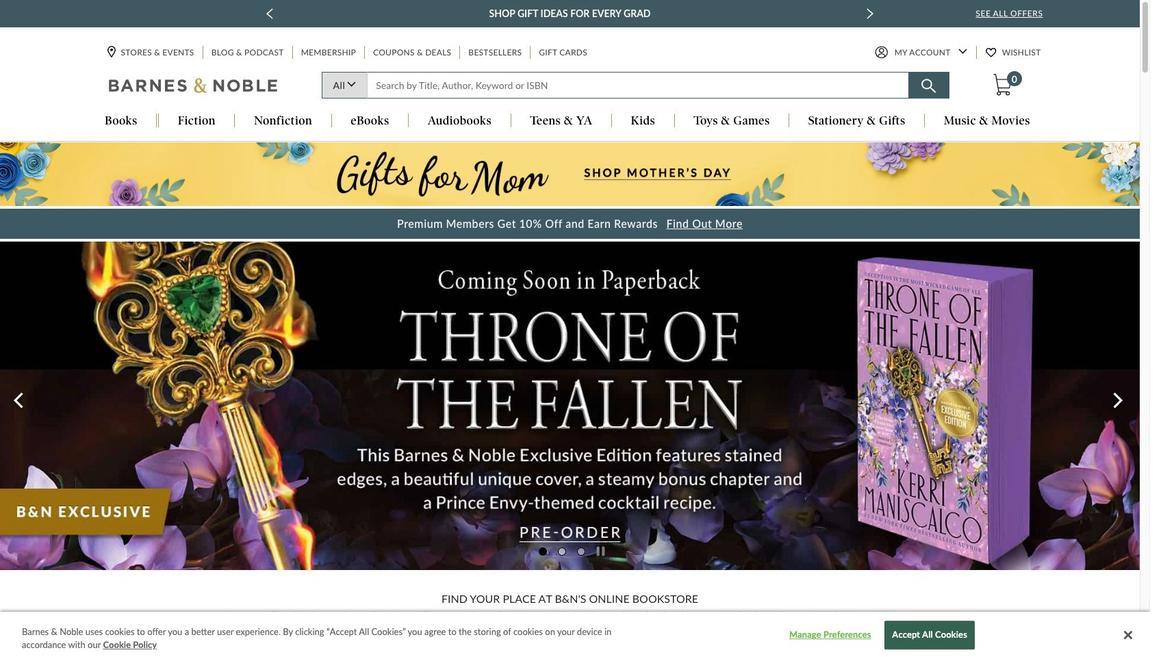 Task type: vqa. For each thing, say whether or not it's contained in the screenshot.
by inside I HAVE THE BEST JOB: A GUEST POST BY AUDIOBOOK NARRATOR REBECCA SOLER
no



Task type: locate. For each thing, give the bounding box(es) containing it.
cart image
[[993, 74, 1012, 96]]

list box
[[120, 655, 1020, 659]]

logo image
[[109, 78, 278, 97]]

search image
[[922, 79, 936, 93]]

privacy alert dialog
[[0, 612, 1150, 659]]

None field
[[367, 72, 909, 99]]

Search by Title, Author, Keyword or ISBN text field
[[367, 72, 909, 99]]

main content
[[0, 142, 1150, 659]]



Task type: describe. For each thing, give the bounding box(es) containing it.
down arrow image
[[958, 49, 967, 54]]

gifts for mom. shop mother's day image
[[0, 143, 1140, 206]]

coming soon in paperback, throne of the fallen. this barnes & noble exclusive edition features stained edges, a beautiful unique cover and contains a steamy bonus chapter and a prince envy-themed cocktail recipe. pre-order image
[[0, 199, 1140, 613]]

user image
[[875, 46, 888, 59]]

previous slide / item image
[[266, 8, 273, 19]]

next slide / item image
[[867, 8, 874, 19]]



